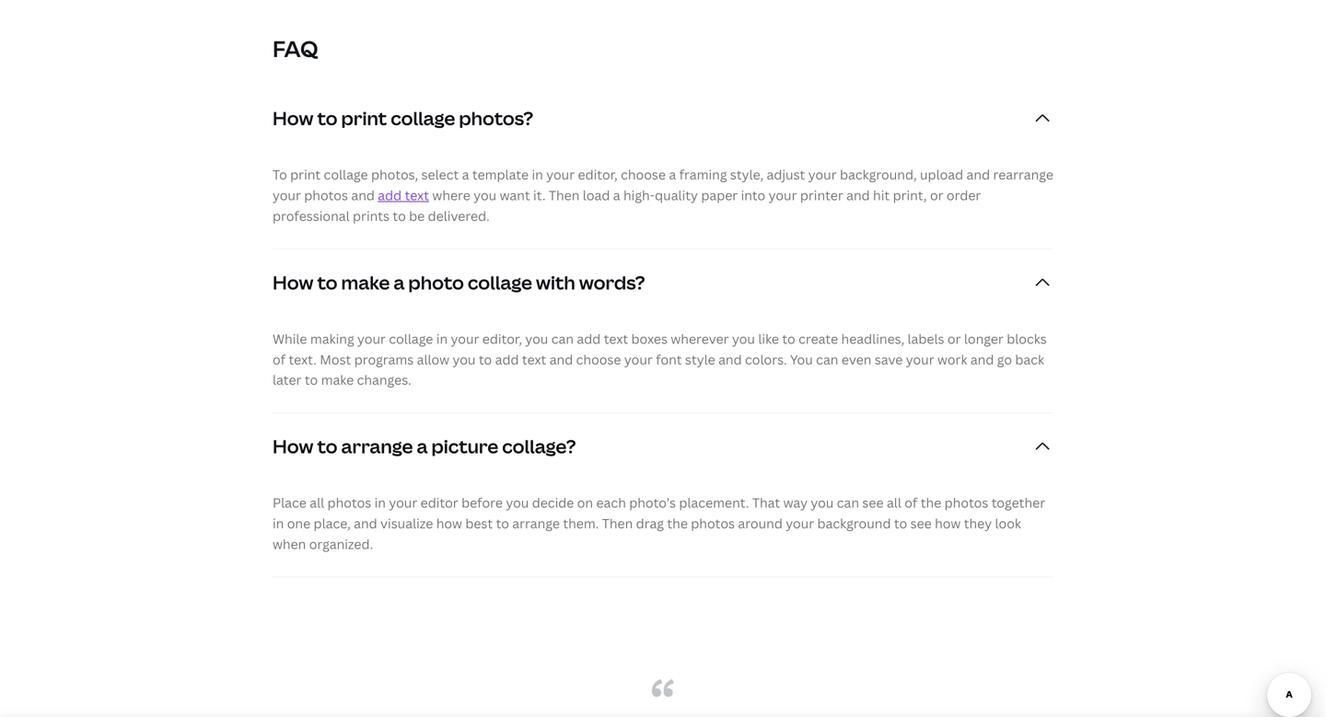 Task type: vqa. For each thing, say whether or not it's contained in the screenshot.
THAT
yes



Task type: locate. For each thing, give the bounding box(es) containing it.
0 horizontal spatial editor,
[[483, 330, 522, 348]]

text.
[[289, 351, 317, 368]]

your up printer
[[809, 166, 837, 184]]

choose left font
[[576, 351, 622, 368]]

photo's
[[630, 494, 676, 512]]

0 horizontal spatial arrange
[[341, 434, 413, 459]]

1 vertical spatial the
[[667, 515, 688, 533]]

decide
[[532, 494, 574, 512]]

text left boxes
[[604, 330, 629, 348]]

all
[[310, 494, 324, 512], [887, 494, 902, 512]]

you down template
[[474, 187, 497, 204]]

place
[[273, 494, 307, 512]]

photos inside to print collage photos, select a template in your editor, choose a framing style, adjust your background, upload and rearrange your photos and
[[304, 187, 348, 204]]

to right allow
[[479, 351, 492, 368]]

how up place
[[273, 434, 314, 459]]

1 vertical spatial can
[[817, 351, 839, 368]]

1 vertical spatial make
[[321, 371, 354, 389]]

or down upload
[[931, 187, 944, 204]]

1 horizontal spatial see
[[911, 515, 932, 533]]

print right to
[[290, 166, 321, 184]]

your up visualize
[[389, 494, 418, 512]]

each
[[597, 494, 626, 512]]

way
[[784, 494, 808, 512]]

can down with
[[552, 330, 574, 348]]

make
[[341, 270, 390, 295], [321, 371, 354, 389]]

1 horizontal spatial of
[[905, 494, 918, 512]]

0 vertical spatial arrange
[[341, 434, 413, 459]]

0 horizontal spatial how
[[436, 515, 463, 533]]

see up background
[[863, 494, 884, 512]]

your down boxes
[[625, 351, 653, 368]]

0 horizontal spatial print
[[290, 166, 321, 184]]

editor
[[421, 494, 459, 512]]

0 vertical spatial print
[[341, 106, 387, 131]]

3 how from the top
[[273, 434, 314, 459]]

place,
[[314, 515, 351, 533]]

arrange
[[341, 434, 413, 459], [513, 515, 560, 533]]

1 vertical spatial add
[[577, 330, 601, 348]]

0 vertical spatial choose
[[621, 166, 666, 184]]

how left they
[[935, 515, 961, 533]]

1 horizontal spatial arrange
[[513, 515, 560, 533]]

a left picture
[[417, 434, 428, 459]]

while making your collage in your editor, you can add text boxes wherever you like to create headlines, labels or longer blocks of text. most programs allow you to add text and choose your font style and colors. you can even save your work and go back later to make changes.
[[273, 330, 1047, 389]]

of inside while making your collage in your editor, you can add text boxes wherever you like to create headlines, labels or longer blocks of text. most programs allow you to add text and choose your font style and colors. you can even save your work and go back later to make changes.
[[273, 351, 286, 368]]

your up programs
[[358, 330, 386, 348]]

and left hit
[[847, 187, 870, 204]]

or up work
[[948, 330, 962, 348]]

then inside "where you want it. then load a high-quality paper into your printer and hit print, or order professional prints to be delivered."
[[549, 187, 580, 204]]

1 horizontal spatial text
[[522, 351, 547, 368]]

1 vertical spatial arrange
[[513, 515, 560, 533]]

0 vertical spatial or
[[931, 187, 944, 204]]

your down how to make a photo collage with words?
[[451, 330, 480, 348]]

can down create
[[817, 351, 839, 368]]

0 vertical spatial make
[[341, 270, 390, 295]]

1 vertical spatial print
[[290, 166, 321, 184]]

all up background
[[887, 494, 902, 512]]

1 how from the top
[[273, 106, 314, 131]]

a up quality
[[669, 166, 677, 184]]

to left be
[[393, 207, 406, 225]]

and up "organized."
[[354, 515, 377, 533]]

programs
[[355, 351, 414, 368]]

print up photos,
[[341, 106, 387, 131]]

how down editor
[[436, 515, 463, 533]]

1 horizontal spatial how
[[935, 515, 961, 533]]

0 vertical spatial of
[[273, 351, 286, 368]]

you right way
[[811, 494, 834, 512]]

1 vertical spatial text
[[604, 330, 629, 348]]

to inside how to make a photo collage with words? dropdown button
[[317, 270, 338, 295]]

1 horizontal spatial or
[[948, 330, 962, 348]]

arrange down changes.
[[341, 434, 413, 459]]

to up place, on the left bottom of the page
[[317, 434, 338, 459]]

0 vertical spatial then
[[549, 187, 580, 204]]

0 vertical spatial text
[[405, 187, 429, 204]]

choose up "high-"
[[621, 166, 666, 184]]

one
[[287, 515, 311, 533]]

make inside while making your collage in your editor, you can add text boxes wherever you like to create headlines, labels or longer blocks of text. most programs allow you to add text and choose your font style and colors. you can even save your work and go back later to make changes.
[[321, 371, 354, 389]]

then
[[549, 187, 580, 204], [602, 515, 633, 533]]

how inside how to make a photo collage with words? dropdown button
[[273, 270, 314, 295]]

how up while
[[273, 270, 314, 295]]

and inside "where you want it. then load a high-quality paper into your printer and hit print, or order professional prints to be delivered."
[[847, 187, 870, 204]]

0 horizontal spatial add
[[378, 187, 402, 204]]

how inside how to arrange a picture collage? dropdown button
[[273, 434, 314, 459]]

your
[[547, 166, 575, 184], [809, 166, 837, 184], [273, 187, 301, 204], [769, 187, 797, 204], [358, 330, 386, 348], [451, 330, 480, 348], [625, 351, 653, 368], [906, 351, 935, 368], [389, 494, 418, 512], [786, 515, 815, 533]]

1 vertical spatial how
[[273, 270, 314, 295]]

in up it.
[[532, 166, 543, 184]]

you left like
[[733, 330, 756, 348]]

collage up select
[[391, 106, 455, 131]]

your down adjust
[[769, 187, 797, 204]]

the left together
[[921, 494, 942, 512]]

1 vertical spatial editor,
[[483, 330, 522, 348]]

0 horizontal spatial of
[[273, 351, 286, 368]]

1 vertical spatial see
[[911, 515, 932, 533]]

in up visualize
[[375, 494, 386, 512]]

how inside how to print collage photos? 'dropdown button'
[[273, 106, 314, 131]]

2 vertical spatial add
[[495, 351, 519, 368]]

and down longer
[[971, 351, 995, 368]]

while
[[273, 330, 307, 348]]

see left they
[[911, 515, 932, 533]]

editor, up load
[[578, 166, 618, 184]]

1 horizontal spatial print
[[341, 106, 387, 131]]

can up background
[[837, 494, 860, 512]]

editor, inside to print collage photos, select a template in your editor, choose a framing style, adjust your background, upload and rearrange your photos and
[[578, 166, 618, 184]]

around
[[738, 515, 783, 533]]

2 all from the left
[[887, 494, 902, 512]]

background,
[[840, 166, 917, 184]]

arrange down the decide
[[513, 515, 560, 533]]

or inside "where you want it. then load a high-quality paper into your printer and hit print, or order professional prints to be delivered."
[[931, 187, 944, 204]]

text up be
[[405, 187, 429, 204]]

0 vertical spatial see
[[863, 494, 884, 512]]

editor, down how to make a photo collage with words?
[[483, 330, 522, 348]]

even
[[842, 351, 872, 368]]

0 horizontal spatial or
[[931, 187, 944, 204]]

collage left with
[[468, 270, 533, 295]]

make down 'most'
[[321, 371, 354, 389]]

0 vertical spatial the
[[921, 494, 942, 512]]

1 horizontal spatial then
[[602, 515, 633, 533]]

and up order
[[967, 166, 991, 184]]

save
[[875, 351, 903, 368]]

0 horizontal spatial text
[[405, 187, 429, 204]]

to right best
[[496, 515, 509, 533]]

together
[[992, 494, 1046, 512]]

picture
[[432, 434, 499, 459]]

visualize
[[381, 515, 433, 533]]

then right it.
[[549, 187, 580, 204]]

go
[[998, 351, 1013, 368]]

print inside to print collage photos, select a template in your editor, choose a framing style, adjust your background, upload and rearrange your photos and
[[290, 166, 321, 184]]

can
[[552, 330, 574, 348], [817, 351, 839, 368], [837, 494, 860, 512]]

how to make a photo collage with words? button
[[273, 250, 1054, 316]]

in up allow
[[437, 330, 448, 348]]

0 vertical spatial can
[[552, 330, 574, 348]]

add down photos,
[[378, 187, 402, 204]]

to down faq
[[317, 106, 338, 131]]

0 vertical spatial how
[[273, 106, 314, 131]]

the
[[921, 494, 942, 512], [667, 515, 688, 533]]

add text
[[378, 187, 429, 204]]

your right template
[[547, 166, 575, 184]]

0 horizontal spatial see
[[863, 494, 884, 512]]

in
[[532, 166, 543, 184], [437, 330, 448, 348], [375, 494, 386, 512], [273, 515, 284, 533]]

collage inside while making your collage in your editor, you can add text boxes wherever you like to create headlines, labels or longer blocks of text. most programs allow you to add text and choose your font style and colors. you can even save your work and go back later to make changes.
[[389, 330, 433, 348]]

then down each
[[602, 515, 633, 533]]

the right drag
[[667, 515, 688, 533]]

editor,
[[578, 166, 618, 184], [483, 330, 522, 348]]

1 vertical spatial or
[[948, 330, 962, 348]]

0 horizontal spatial all
[[310, 494, 324, 512]]

0 horizontal spatial then
[[549, 187, 580, 204]]

add left boxes
[[577, 330, 601, 348]]

your down labels
[[906, 351, 935, 368]]

all up place, on the left bottom of the page
[[310, 494, 324, 512]]

collage up allow
[[389, 330, 433, 348]]

to
[[317, 106, 338, 131], [393, 207, 406, 225], [317, 270, 338, 295], [783, 330, 796, 348], [479, 351, 492, 368], [305, 371, 318, 389], [317, 434, 338, 459], [496, 515, 509, 533], [895, 515, 908, 533]]

and
[[967, 166, 991, 184], [351, 187, 375, 204], [847, 187, 870, 204], [550, 351, 573, 368], [719, 351, 742, 368], [971, 351, 995, 368], [354, 515, 377, 533]]

be
[[409, 207, 425, 225]]

1 vertical spatial then
[[602, 515, 633, 533]]

to print collage photos, select a template in your editor, choose a framing style, adjust your background, upload and rearrange your photos and
[[273, 166, 1054, 204]]

see
[[863, 494, 884, 512], [911, 515, 932, 533]]

a right load
[[613, 187, 621, 204]]

add right allow
[[495, 351, 519, 368]]

1 vertical spatial of
[[905, 494, 918, 512]]

delivered.
[[428, 207, 490, 225]]

where you want it. then load a high-quality paper into your printer and hit print, or order professional prints to be delivered.
[[273, 187, 982, 225]]

choose
[[621, 166, 666, 184], [576, 351, 622, 368]]

how for how to arrange a picture collage?
[[273, 434, 314, 459]]

to up making
[[317, 270, 338, 295]]

1 horizontal spatial all
[[887, 494, 902, 512]]

arrange inside dropdown button
[[341, 434, 413, 459]]

prints
[[353, 207, 390, 225]]

quotation mark image
[[652, 679, 674, 698]]

a
[[462, 166, 469, 184], [669, 166, 677, 184], [613, 187, 621, 204], [394, 270, 405, 295], [417, 434, 428, 459]]

work
[[938, 351, 968, 368]]

2 vertical spatial how
[[273, 434, 314, 459]]

collage up prints
[[324, 166, 368, 184]]

0 horizontal spatial the
[[667, 515, 688, 533]]

create
[[799, 330, 839, 348]]

adjust
[[767, 166, 806, 184]]

1 vertical spatial choose
[[576, 351, 622, 368]]

in inside while making your collage in your editor, you can add text boxes wherever you like to create headlines, labels or longer blocks of text. most programs allow you to add text and choose your font style and colors. you can even save your work and go back later to make changes.
[[437, 330, 448, 348]]

in inside to print collage photos, select a template in your editor, choose a framing style, adjust your background, upload and rearrange your photos and
[[532, 166, 543, 184]]

0 vertical spatial editor,
[[578, 166, 618, 184]]

make inside how to make a photo collage with words? dropdown button
[[341, 270, 390, 295]]

you
[[474, 187, 497, 204], [526, 330, 549, 348], [733, 330, 756, 348], [453, 351, 476, 368], [506, 494, 529, 512], [811, 494, 834, 512]]

they
[[964, 515, 993, 533]]

1 horizontal spatial the
[[921, 494, 942, 512]]

of
[[273, 351, 286, 368], [905, 494, 918, 512]]

background
[[818, 515, 891, 533]]

add
[[378, 187, 402, 204], [577, 330, 601, 348], [495, 351, 519, 368]]

your inside "where you want it. then load a high-quality paper into your printer and hit print, or order professional prints to be delivered."
[[769, 187, 797, 204]]

collage
[[391, 106, 455, 131], [324, 166, 368, 184], [468, 270, 533, 295], [389, 330, 433, 348]]

text down with
[[522, 351, 547, 368]]

1 horizontal spatial editor,
[[578, 166, 618, 184]]

how
[[436, 515, 463, 533], [935, 515, 961, 533]]

2 how from the top
[[273, 270, 314, 295]]

how up to
[[273, 106, 314, 131]]

2 vertical spatial can
[[837, 494, 860, 512]]

1 how from the left
[[436, 515, 463, 533]]

photos up professional
[[304, 187, 348, 204]]

a left photo
[[394, 270, 405, 295]]

make up making
[[341, 270, 390, 295]]



Task type: describe. For each thing, give the bounding box(es) containing it.
how to arrange a picture collage?
[[273, 434, 576, 459]]

making
[[310, 330, 354, 348]]

can inside place all photos in your editor before you decide on each photo's placement. that way you can see all of the photos together in one place, and visualize how best to arrange them. then drag the photos around your background to see how they look when organized.
[[837, 494, 860, 512]]

you down with
[[526, 330, 549, 348]]

it.
[[534, 187, 546, 204]]

professional
[[273, 207, 350, 225]]

order
[[947, 187, 982, 204]]

on
[[578, 494, 593, 512]]

that
[[753, 494, 781, 512]]

framing
[[680, 166, 727, 184]]

print inside 'dropdown button'
[[341, 106, 387, 131]]

how to print collage photos?
[[273, 106, 534, 131]]

like
[[759, 330, 780, 348]]

your down way
[[786, 515, 815, 533]]

add text link
[[378, 187, 429, 204]]

your down to
[[273, 187, 301, 204]]

most
[[320, 351, 351, 368]]

and up prints
[[351, 187, 375, 204]]

how to print collage photos? button
[[273, 85, 1054, 152]]

where
[[432, 187, 471, 204]]

with
[[536, 270, 576, 295]]

select
[[422, 166, 459, 184]]

allow
[[417, 351, 450, 368]]

rearrange
[[994, 166, 1054, 184]]

a inside dropdown button
[[417, 434, 428, 459]]

editor, inside while making your collage in your editor, you can add text boxes wherever you like to create headlines, labels or longer blocks of text. most programs allow you to add text and choose your font style and colors. you can even save your work and go back later to make changes.
[[483, 330, 522, 348]]

style
[[685, 351, 716, 368]]

into
[[741, 187, 766, 204]]

wherever
[[671, 330, 729, 348]]

a inside "where you want it. then load a high-quality paper into your printer and hit print, or order professional prints to be delivered."
[[613, 187, 621, 204]]

photos?
[[459, 106, 534, 131]]

you inside "where you want it. then load a high-quality paper into your printer and hit print, or order professional prints to be delivered."
[[474, 187, 497, 204]]

before
[[462, 494, 503, 512]]

2 how from the left
[[935, 515, 961, 533]]

template
[[473, 166, 529, 184]]

changes.
[[357, 371, 412, 389]]

and inside place all photos in your editor before you decide on each photo's placement. that way you can see all of the photos together in one place, and visualize how best to arrange them. then drag the photos around your background to see how they look when organized.
[[354, 515, 377, 533]]

photo
[[409, 270, 464, 295]]

2 horizontal spatial text
[[604, 330, 629, 348]]

to inside how to print collage photos? 'dropdown button'
[[317, 106, 338, 131]]

headlines,
[[842, 330, 905, 348]]

to inside "where you want it. then load a high-quality paper into your printer and hit print, or order professional prints to be delivered."
[[393, 207, 406, 225]]

style,
[[731, 166, 764, 184]]

labels
[[908, 330, 945, 348]]

to right background
[[895, 515, 908, 533]]

collage inside dropdown button
[[468, 270, 533, 295]]

look
[[996, 515, 1022, 533]]

to down text.
[[305, 371, 318, 389]]

place all photos in your editor before you decide on each photo's placement. that way you can see all of the photos together in one place, and visualize how best to arrange them. then drag the photos around your background to see how they look when organized.
[[273, 494, 1046, 553]]

2 horizontal spatial add
[[577, 330, 601, 348]]

upload
[[921, 166, 964, 184]]

later
[[273, 371, 302, 389]]

you
[[791, 351, 813, 368]]

and down with
[[550, 351, 573, 368]]

you right allow
[[453, 351, 476, 368]]

choose inside to print collage photos, select a template in your editor, choose a framing style, adjust your background, upload and rearrange your photos and
[[621, 166, 666, 184]]

0 vertical spatial add
[[378, 187, 402, 204]]

organized.
[[309, 536, 373, 553]]

how to arrange a picture collage? button
[[273, 414, 1054, 480]]

best
[[466, 515, 493, 533]]

high-
[[624, 187, 655, 204]]

arrange inside place all photos in your editor before you decide on each photo's placement. that way you can see all of the photos together in one place, and visualize how best to arrange them. then drag the photos around your background to see how they look when organized.
[[513, 515, 560, 533]]

want
[[500, 187, 530, 204]]

load
[[583, 187, 610, 204]]

1 horizontal spatial add
[[495, 351, 519, 368]]

choose inside while making your collage in your editor, you can add text boxes wherever you like to create headlines, labels or longer blocks of text. most programs allow you to add text and choose your font style and colors. you can even save your work and go back later to make changes.
[[576, 351, 622, 368]]

to
[[273, 166, 287, 184]]

collage inside to print collage photos, select a template in your editor, choose a framing style, adjust your background, upload and rearrange your photos and
[[324, 166, 368, 184]]

photos up place, on the left bottom of the page
[[328, 494, 372, 512]]

when
[[273, 536, 306, 553]]

print,
[[893, 187, 927, 204]]

2 vertical spatial text
[[522, 351, 547, 368]]

then inside place all photos in your editor before you decide on each photo's placement. that way you can see all of the photos together in one place, and visualize how best to arrange them. then drag the photos around your background to see how they look when organized.
[[602, 515, 633, 533]]

hit
[[874, 187, 890, 204]]

how to make a photo collage with words?
[[273, 270, 646, 295]]

and right style
[[719, 351, 742, 368]]

of inside place all photos in your editor before you decide on each photo's placement. that way you can see all of the photos together in one place, and visualize how best to arrange them. then drag the photos around your background to see how they look when organized.
[[905, 494, 918, 512]]

them.
[[563, 515, 599, 533]]

collage inside 'dropdown button'
[[391, 106, 455, 131]]

font
[[656, 351, 682, 368]]

a up where
[[462, 166, 469, 184]]

how for how to print collage photos?
[[273, 106, 314, 131]]

1 all from the left
[[310, 494, 324, 512]]

blocks
[[1007, 330, 1047, 348]]

a inside dropdown button
[[394, 270, 405, 295]]

longer
[[965, 330, 1004, 348]]

drag
[[636, 515, 664, 533]]

paper
[[702, 187, 738, 204]]

placement.
[[679, 494, 750, 512]]

in left one
[[273, 515, 284, 533]]

to right like
[[783, 330, 796, 348]]

boxes
[[632, 330, 668, 348]]

photos down placement.
[[691, 515, 735, 533]]

photos,
[[371, 166, 418, 184]]

to inside how to arrange a picture collage? dropdown button
[[317, 434, 338, 459]]

or inside while making your collage in your editor, you can add text boxes wherever you like to create headlines, labels or longer blocks of text. most programs allow you to add text and choose your font style and colors. you can even save your work and go back later to make changes.
[[948, 330, 962, 348]]

faq
[[273, 34, 318, 64]]

photos up they
[[945, 494, 989, 512]]

printer
[[801, 187, 844, 204]]

how for how to make a photo collage with words?
[[273, 270, 314, 295]]

colors.
[[745, 351, 787, 368]]

collage?
[[502, 434, 576, 459]]

words?
[[579, 270, 646, 295]]

back
[[1016, 351, 1045, 368]]

you right before
[[506, 494, 529, 512]]

quality
[[655, 187, 698, 204]]



